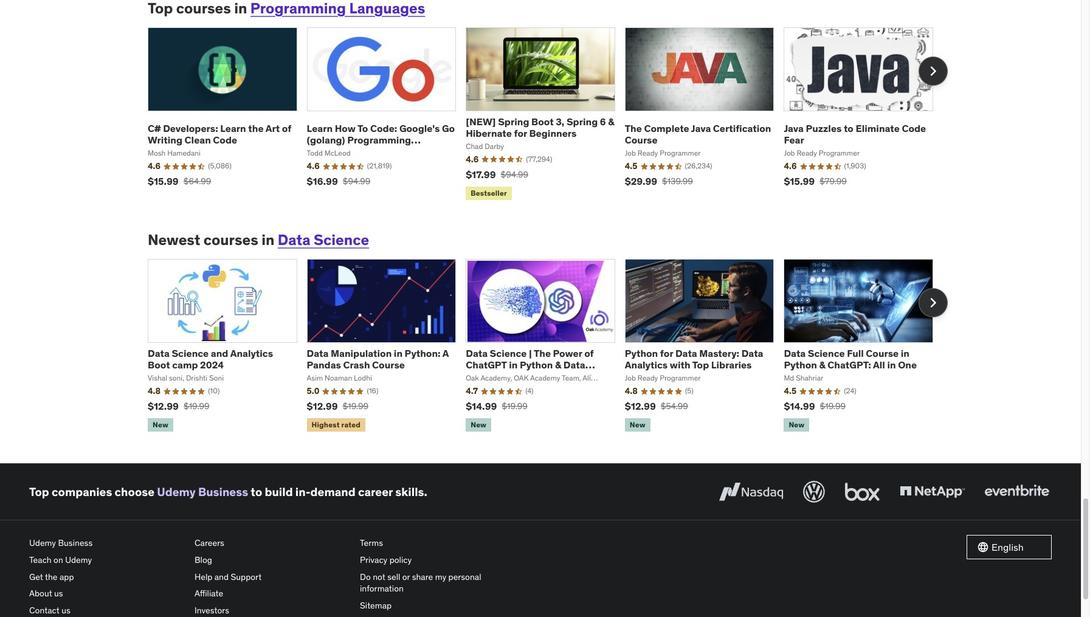 Task type: describe. For each thing, give the bounding box(es) containing it.
c#
[[148, 122, 161, 134]]

terms link
[[360, 535, 516, 552]]

science for data science and analytics boot camp 2024
[[172, 347, 209, 359]]

science for data science full course in python & chatgpt: all in one
[[808, 347, 845, 359]]

companies
[[52, 485, 112, 499]]

on
[[54, 555, 63, 566]]

not
[[373, 571, 385, 582]]

3,
[[556, 115, 564, 128]]

all
[[873, 359, 885, 371]]

puzzles
[[806, 122, 842, 134]]

pandas
[[307, 359, 341, 371]]

0 horizontal spatial udemy
[[29, 538, 56, 549]]

with
[[670, 359, 690, 371]]

java inside java puzzles to eliminate code fear
[[784, 122, 804, 134]]

udemy business teach on udemy get the app about us contact us
[[29, 538, 93, 616]]

in inside data manipulation in python: a pandas crash course
[[394, 347, 403, 359]]

learn inside learn how to code: google's go (golang) programming language
[[307, 122, 333, 134]]

complete
[[644, 122, 689, 134]]

full
[[847, 347, 864, 359]]

course inside the data science full course in python & chatgpt: all in one
[[866, 347, 899, 359]]

certification
[[713, 122, 771, 134]]

for inside "[new] spring boot 3, spring 6 & hibernate for beginners"
[[514, 127, 527, 139]]

developers:
[[163, 122, 218, 134]]

boot inside "[new] spring boot 3, spring 6 & hibernate for beginners"
[[531, 115, 554, 128]]

java inside the complete java certification course
[[691, 122, 711, 134]]

learn how to code: google's go (golang) programming language link
[[307, 122, 455, 158]]

data science link
[[278, 231, 369, 249]]

teach on udemy link
[[29, 552, 185, 569]]

code inside java puzzles to eliminate code fear
[[902, 122, 926, 134]]

newest courses in data science
[[148, 231, 369, 249]]

2 vertical spatial udemy
[[65, 555, 92, 566]]

english button
[[967, 535, 1052, 560]]

app
[[60, 571, 74, 582]]

affiliate link
[[195, 586, 350, 602]]

my
[[435, 571, 446, 582]]

blog link
[[195, 552, 350, 569]]

course inside the complete java certification course
[[625, 134, 658, 146]]

google's
[[399, 122, 440, 134]]

the complete java certification course
[[625, 122, 771, 146]]

share
[[412, 571, 433, 582]]

to inside java puzzles to eliminate code fear
[[844, 122, 854, 134]]

[new]
[[466, 115, 496, 128]]

the inside udemy business teach on udemy get the app about us contact us
[[45, 571, 57, 582]]

c# developers: learn the art of writing clean code
[[148, 122, 291, 146]]

2024
[[200, 359, 224, 371]]

1 spring from the left
[[498, 115, 529, 128]]

(golang)
[[307, 134, 345, 146]]

learn how to code: google's go (golang) programming language
[[307, 122, 455, 158]]

box image
[[842, 479, 883, 506]]

carousel element containing [new] spring boot 3, spring 6 & hibernate for beginners
[[148, 27, 948, 203]]

one
[[898, 359, 917, 371]]

go
[[442, 122, 455, 134]]

c# developers: learn the art of writing clean code link
[[148, 122, 291, 146]]

python:
[[405, 347, 441, 359]]

career
[[358, 485, 393, 499]]

eventbrite image
[[982, 479, 1052, 506]]

1 vertical spatial us
[[62, 605, 70, 616]]

1 horizontal spatial business
[[198, 485, 248, 499]]

about
[[29, 588, 52, 599]]

[new] spring boot 3, spring 6 & hibernate for beginners
[[466, 115, 614, 139]]

how
[[335, 122, 356, 134]]

business inside udemy business teach on udemy get the app about us contact us
[[58, 538, 93, 549]]

english
[[992, 541, 1024, 553]]

analytics inside data science and analytics boot camp 2024
[[230, 347, 273, 359]]

do
[[360, 571, 371, 582]]

terms
[[360, 538, 383, 549]]

newest
[[148, 231, 200, 249]]

art
[[266, 122, 280, 134]]

sitemap link
[[360, 598, 516, 614]]

in-
[[295, 485, 310, 499]]

science for data science | the power of chatgpt in python & data science
[[490, 347, 527, 359]]

privacy
[[360, 555, 387, 566]]

data inside data manipulation in python: a pandas crash course
[[307, 347, 329, 359]]

demand
[[310, 485, 356, 499]]

help and support link
[[195, 569, 350, 586]]

do not sell or share my personal information button
[[360, 569, 516, 598]]

0 vertical spatial udemy
[[157, 485, 196, 499]]

0 horizontal spatial top
[[29, 485, 49, 499]]

boot inside data science and analytics boot camp 2024
[[148, 359, 170, 371]]

next image
[[924, 293, 943, 313]]

camp
[[172, 359, 198, 371]]

the inside data science | the power of chatgpt in python & data science
[[534, 347, 551, 359]]

to
[[357, 122, 368, 134]]

java puzzles to eliminate code fear
[[784, 122, 926, 146]]

skills.
[[395, 485, 427, 499]]

choose
[[115, 485, 155, 499]]

|
[[529, 347, 532, 359]]

manipulation
[[331, 347, 392, 359]]

data science and analytics boot camp 2024 link
[[148, 347, 273, 371]]

teach
[[29, 555, 52, 566]]

information
[[360, 583, 404, 594]]

chatgpt:
[[828, 359, 871, 371]]

investors
[[195, 605, 229, 616]]

and inside "careers blog help and support affiliate investors"
[[214, 571, 229, 582]]

python inside python for data mastery: data analytics with top libraries
[[625, 347, 658, 359]]



Task type: vqa. For each thing, say whether or not it's contained in the screenshot.
"Python for Data Mastery: Data Analytics with Top Libraries" link at the bottom right of the page
yes



Task type: locate. For each thing, give the bounding box(es) containing it.
sell
[[387, 571, 400, 582]]

and
[[211, 347, 228, 359], [214, 571, 229, 582]]

for inside python for data mastery: data analytics with top libraries
[[660, 347, 673, 359]]

carousel element containing data science and analytics boot camp 2024
[[148, 259, 948, 434]]

1 horizontal spatial &
[[608, 115, 614, 128]]

1 vertical spatial udemy business link
[[29, 535, 185, 552]]

the
[[625, 122, 642, 134], [534, 347, 551, 359]]

contact
[[29, 605, 59, 616]]

0 vertical spatial of
[[282, 122, 291, 134]]

or
[[402, 571, 410, 582]]

the right get
[[45, 571, 57, 582]]

0 vertical spatial the
[[625, 122, 642, 134]]

course inside data manipulation in python: a pandas crash course
[[372, 359, 405, 371]]

policy
[[390, 555, 412, 566]]

1 horizontal spatial the
[[625, 122, 642, 134]]

1 vertical spatial to
[[251, 485, 262, 499]]

1 vertical spatial boot
[[148, 359, 170, 371]]

& inside data science | the power of chatgpt in python & data science
[[555, 359, 561, 371]]

of inside c# developers: learn the art of writing clean code
[[282, 122, 291, 134]]

1 horizontal spatial to
[[844, 122, 854, 134]]

0 vertical spatial to
[[844, 122, 854, 134]]

a
[[443, 347, 449, 359]]

[new] spring boot 3, spring 6 & hibernate for beginners link
[[466, 115, 614, 139]]

2 horizontal spatial course
[[866, 347, 899, 359]]

and right "camp"
[[211, 347, 228, 359]]

1 horizontal spatial course
[[625, 134, 658, 146]]

0 horizontal spatial to
[[251, 485, 262, 499]]

science
[[314, 231, 369, 249], [172, 347, 209, 359], [490, 347, 527, 359], [808, 347, 845, 359], [466, 371, 503, 383]]

of inside data science | the power of chatgpt in python & data science
[[584, 347, 594, 359]]

1 horizontal spatial spring
[[567, 115, 598, 128]]

1 vertical spatial udemy
[[29, 538, 56, 549]]

code
[[902, 122, 926, 134], [213, 134, 237, 146]]

1 horizontal spatial java
[[784, 122, 804, 134]]

support
[[231, 571, 262, 582]]

build
[[265, 485, 293, 499]]

nasdaq image
[[716, 479, 786, 506]]

writing
[[148, 134, 182, 146]]

1 horizontal spatial the
[[248, 122, 264, 134]]

udemy right on
[[65, 555, 92, 566]]

privacy policy link
[[360, 552, 516, 569]]

1 horizontal spatial python
[[625, 347, 658, 359]]

2 java from the left
[[784, 122, 804, 134]]

small image
[[977, 541, 989, 554]]

and right 'help'
[[214, 571, 229, 582]]

0 horizontal spatial of
[[282, 122, 291, 134]]

netapp image
[[897, 479, 967, 506]]

0 vertical spatial the
[[248, 122, 264, 134]]

1 vertical spatial for
[[660, 347, 673, 359]]

science inside data science and analytics boot camp 2024
[[172, 347, 209, 359]]

udemy business link up careers
[[157, 485, 248, 499]]

spring left 6
[[567, 115, 598, 128]]

learn inside c# developers: learn the art of writing clean code
[[220, 122, 246, 134]]

personal
[[448, 571, 481, 582]]

0 horizontal spatial the
[[45, 571, 57, 582]]

python inside the data science full course in python & chatgpt: all in one
[[784, 359, 817, 371]]

for left mastery:
[[660, 347, 673, 359]]

python for data mastery: data analytics with top libraries
[[625, 347, 763, 371]]

code right clean
[[213, 134, 237, 146]]

0 horizontal spatial python
[[520, 359, 553, 371]]

& right |
[[555, 359, 561, 371]]

of
[[282, 122, 291, 134], [584, 347, 594, 359]]

language
[[307, 146, 352, 158]]

1 java from the left
[[691, 122, 711, 134]]

eliminate
[[856, 122, 900, 134]]

data science | the power of chatgpt in python & data science link
[[466, 347, 595, 383]]

spring right [new] on the top of page
[[498, 115, 529, 128]]

2 horizontal spatial &
[[819, 359, 826, 371]]

of for c# developers: learn the art of writing clean code
[[282, 122, 291, 134]]

java right "complete"
[[691, 122, 711, 134]]

analytics inside python for data mastery: data analytics with top libraries
[[625, 359, 668, 371]]

get
[[29, 571, 43, 582]]

udemy business link up get the app link
[[29, 535, 185, 552]]

programming
[[347, 134, 411, 146]]

the right 6
[[625, 122, 642, 134]]

& right 6
[[608, 115, 614, 128]]

udemy up teach
[[29, 538, 56, 549]]

0 horizontal spatial the
[[534, 347, 551, 359]]

contact us link
[[29, 602, 185, 617]]

in inside data science | the power of chatgpt in python & data science
[[509, 359, 518, 371]]

analytics
[[230, 347, 273, 359], [625, 359, 668, 371]]

udemy right choose
[[157, 485, 196, 499]]

careers
[[195, 538, 224, 549]]

data manipulation in python: a pandas crash course link
[[307, 347, 449, 371]]

sitemap
[[360, 600, 392, 611]]

0 vertical spatial carousel element
[[148, 27, 948, 203]]

1 vertical spatial and
[[214, 571, 229, 582]]

0 horizontal spatial boot
[[148, 359, 170, 371]]

1 carousel element from the top
[[148, 27, 948, 203]]

python left with
[[625, 347, 658, 359]]

business up on
[[58, 538, 93, 549]]

beginners
[[529, 127, 577, 139]]

& for [new] spring boot 3, spring 6 & hibernate for beginners
[[608, 115, 614, 128]]

of for data science | the power of chatgpt in python & data science
[[584, 347, 594, 359]]

data science and analytics boot camp 2024
[[148, 347, 273, 371]]

data science full course in python & chatgpt: all in one
[[784, 347, 917, 371]]

for
[[514, 127, 527, 139], [660, 347, 673, 359]]

of right power
[[584, 347, 594, 359]]

0 vertical spatial udemy business link
[[157, 485, 248, 499]]

boot left "camp"
[[148, 359, 170, 371]]

0 vertical spatial and
[[211, 347, 228, 359]]

top companies choose udemy business to build in-demand career skills.
[[29, 485, 427, 499]]

udemy business link
[[157, 485, 248, 499], [29, 535, 185, 552]]

& inside "[new] spring boot 3, spring 6 & hibernate for beginners"
[[608, 115, 614, 128]]

& for data science full course in python & chatgpt: all in one
[[819, 359, 826, 371]]

java
[[691, 122, 711, 134], [784, 122, 804, 134]]

udemy
[[157, 485, 196, 499], [29, 538, 56, 549], [65, 555, 92, 566]]

0 vertical spatial business
[[198, 485, 248, 499]]

0 vertical spatial top
[[692, 359, 709, 371]]

boot
[[531, 115, 554, 128], [148, 359, 170, 371]]

1 vertical spatial the
[[534, 347, 551, 359]]

learn
[[220, 122, 246, 134], [307, 122, 333, 134]]

code inside c# developers: learn the art of writing clean code
[[213, 134, 237, 146]]

analytics left with
[[625, 359, 668, 371]]

data science full course in python & chatgpt: all in one link
[[784, 347, 917, 371]]

0 vertical spatial boot
[[531, 115, 554, 128]]

& left chatgpt:
[[819, 359, 826, 371]]

the inside c# developers: learn the art of writing clean code
[[248, 122, 264, 134]]

data inside the data science full course in python & chatgpt: all in one
[[784, 347, 806, 359]]

about us link
[[29, 586, 185, 602]]

1 vertical spatial business
[[58, 538, 93, 549]]

0 horizontal spatial course
[[372, 359, 405, 371]]

blog
[[195, 555, 212, 566]]

and inside data science and analytics boot camp 2024
[[211, 347, 228, 359]]

top inside python for data mastery: data analytics with top libraries
[[692, 359, 709, 371]]

hibernate
[[466, 127, 512, 139]]

2 horizontal spatial udemy
[[157, 485, 196, 499]]

1 horizontal spatial for
[[660, 347, 673, 359]]

data inside data science and analytics boot camp 2024
[[148, 347, 170, 359]]

of right the art
[[282, 122, 291, 134]]

0 horizontal spatial spring
[[498, 115, 529, 128]]

in
[[262, 231, 274, 249], [394, 347, 403, 359], [901, 347, 910, 359], [509, 359, 518, 371], [887, 359, 896, 371]]

2 learn from the left
[[307, 122, 333, 134]]

2 horizontal spatial python
[[784, 359, 817, 371]]

1 horizontal spatial udemy
[[65, 555, 92, 566]]

to right puzzles
[[844, 122, 854, 134]]

data
[[278, 231, 310, 249], [148, 347, 170, 359], [307, 347, 329, 359], [466, 347, 488, 359], [675, 347, 697, 359], [742, 347, 763, 359], [784, 347, 806, 359], [564, 359, 585, 371]]

learn right clean
[[220, 122, 246, 134]]

1 horizontal spatial of
[[584, 347, 594, 359]]

0 vertical spatial us
[[54, 588, 63, 599]]

& inside the data science full course in python & chatgpt: all in one
[[819, 359, 826, 371]]

&
[[608, 115, 614, 128], [555, 359, 561, 371], [819, 359, 826, 371]]

python inside data science | the power of chatgpt in python & data science
[[520, 359, 553, 371]]

courses
[[203, 231, 258, 249]]

1 learn from the left
[[220, 122, 246, 134]]

code right eliminate
[[902, 122, 926, 134]]

for right hibernate
[[514, 127, 527, 139]]

terms privacy policy do not sell or share my personal information sitemap
[[360, 538, 481, 611]]

boot left 3, at the right top of the page
[[531, 115, 554, 128]]

us right about
[[54, 588, 63, 599]]

science inside the data science full course in python & chatgpt: all in one
[[808, 347, 845, 359]]

mastery:
[[699, 347, 739, 359]]

0 vertical spatial for
[[514, 127, 527, 139]]

to
[[844, 122, 854, 134], [251, 485, 262, 499]]

next image
[[924, 61, 943, 81]]

fear
[[784, 134, 804, 146]]

java puzzles to eliminate code fear link
[[784, 122, 926, 146]]

the right |
[[534, 347, 551, 359]]

top
[[692, 359, 709, 371], [29, 485, 49, 499]]

the inside the complete java certification course
[[625, 122, 642, 134]]

top left companies
[[29, 485, 49, 499]]

python left chatgpt:
[[784, 359, 817, 371]]

1 vertical spatial top
[[29, 485, 49, 499]]

1 vertical spatial the
[[45, 571, 57, 582]]

java left puzzles
[[784, 122, 804, 134]]

0 horizontal spatial for
[[514, 127, 527, 139]]

2 spring from the left
[[567, 115, 598, 128]]

1 vertical spatial carousel element
[[148, 259, 948, 434]]

investors link
[[195, 602, 350, 617]]

0 horizontal spatial analytics
[[230, 347, 273, 359]]

careers link
[[195, 535, 350, 552]]

2 carousel element from the top
[[148, 259, 948, 434]]

1 horizontal spatial analytics
[[625, 359, 668, 371]]

0 horizontal spatial code
[[213, 134, 237, 146]]

us right contact
[[62, 605, 70, 616]]

analytics right 2024 at the left
[[230, 347, 273, 359]]

libraries
[[711, 359, 752, 371]]

the left the art
[[248, 122, 264, 134]]

the complete java certification course link
[[625, 122, 771, 146]]

carousel element
[[148, 27, 948, 203], [148, 259, 948, 434]]

crash
[[343, 359, 370, 371]]

1 horizontal spatial top
[[692, 359, 709, 371]]

1 horizontal spatial boot
[[531, 115, 554, 128]]

course
[[625, 134, 658, 146], [866, 347, 899, 359], [372, 359, 405, 371]]

0 horizontal spatial business
[[58, 538, 93, 549]]

top right with
[[692, 359, 709, 371]]

python for data mastery: data analytics with top libraries link
[[625, 347, 763, 371]]

python left power
[[520, 359, 553, 371]]

chatgpt
[[466, 359, 507, 371]]

us
[[54, 588, 63, 599], [62, 605, 70, 616]]

volkswagen image
[[801, 479, 828, 506]]

1 vertical spatial of
[[584, 347, 594, 359]]

0 horizontal spatial learn
[[220, 122, 246, 134]]

to left 'build'
[[251, 485, 262, 499]]

6
[[600, 115, 606, 128]]

help
[[195, 571, 212, 582]]

0 horizontal spatial java
[[691, 122, 711, 134]]

data science | the power of chatgpt in python & data science
[[466, 347, 594, 383]]

business up careers
[[198, 485, 248, 499]]

1 horizontal spatial code
[[902, 122, 926, 134]]

0 horizontal spatial &
[[555, 359, 561, 371]]

power
[[553, 347, 582, 359]]

careers blog help and support affiliate investors
[[195, 538, 262, 616]]

python
[[625, 347, 658, 359], [520, 359, 553, 371], [784, 359, 817, 371]]

learn up language
[[307, 122, 333, 134]]

get the app link
[[29, 569, 185, 586]]

1 horizontal spatial learn
[[307, 122, 333, 134]]



